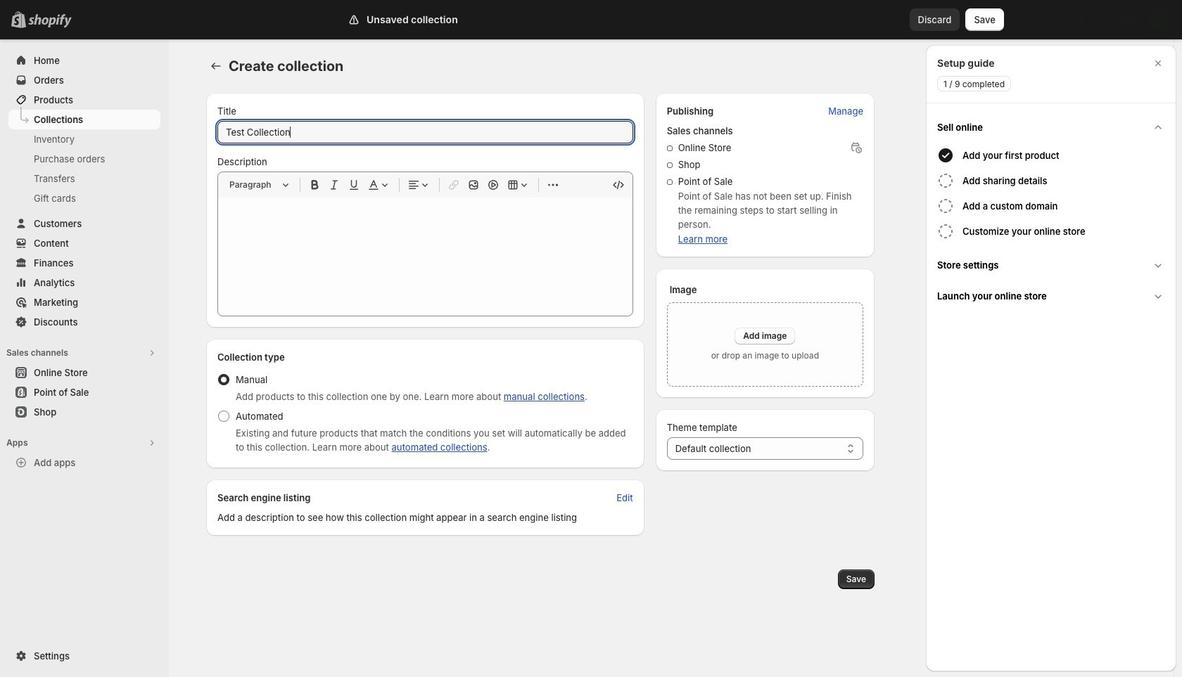 Task type: locate. For each thing, give the bounding box(es) containing it.
e.g. Summer collection, Under $100, Staff picks text field
[[217, 121, 633, 144]]

mark add a custom domain as done image
[[938, 198, 954, 215]]

dialog
[[926, 45, 1177, 672]]

shopify image
[[31, 14, 75, 28]]



Task type: describe. For each thing, give the bounding box(es) containing it.
mark customize your online store as done image
[[938, 223, 954, 240]]

mark add sharing details as done image
[[938, 172, 954, 189]]



Task type: vqa. For each thing, say whether or not it's contained in the screenshot.
text box
no



